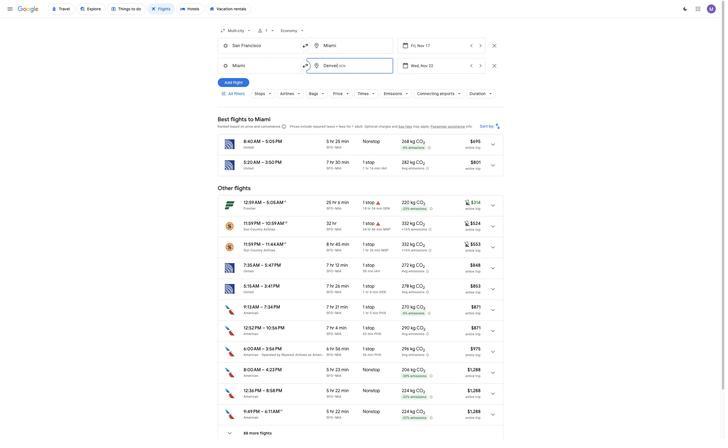 Task type: vqa. For each thing, say whether or not it's contained in the screenshot.
4th T from the right
no



Task type: describe. For each thing, give the bounding box(es) containing it.
airlines left as
[[295, 353, 307, 357]]

Departure time: 5:20 AM. text field
[[244, 160, 260, 165]]

required
[[313, 125, 326, 129]]

sfo for 6:11 am
[[327, 416, 333, 420]]

flight details. leaves san francisco international airport at 11:59 pm on friday, november 17 and arrives at miami international airport at 10:59 am on sunday, november 19. image
[[487, 220, 500, 233]]

+ right the taxes
[[336, 125, 338, 129]]

1 inside 1 stop 58 min iah
[[363, 263, 365, 268]]

swap origin and destination. image
[[302, 63, 309, 69]]

operated
[[262, 353, 276, 357]]

kg for 10:59 am
[[410, 221, 415, 227]]

entire for 5:47 pm
[[466, 270, 475, 274]]

emissions
[[384, 91, 402, 96]]

total duration 7 hr 30 min. element
[[327, 160, 363, 166]]

8:00 am
[[244, 368, 261, 373]]

– inside 32 hr sfo – mia
[[333, 228, 335, 232]]

6 inside 6 hr 56 min sfo – mia
[[327, 347, 329, 352]]

– inside 8 hr 45 min sfo – mia
[[333, 249, 335, 253]]

25 inside '25 hr 6 min sfo – mia'
[[327, 200, 332, 206]]

801 US dollars text field
[[471, 160, 481, 165]]

by
[[277, 353, 281, 357]]

24
[[363, 228, 367, 232]]

2 for 3:50 pm
[[423, 162, 425, 166]]

4 entire from the top
[[466, 228, 475, 232]]

convenience
[[261, 125, 281, 129]]

$524
[[471, 221, 481, 227]]

8:58 pm
[[266, 388, 283, 394]]

8:40 am – 5:05 pm united
[[244, 139, 282, 150]]

frontier
[[244, 207, 256, 211]]

departure time: 11:59 pm. text field for 10:59 am
[[244, 221, 261, 227]]

Departure time: 8:00 AM. text field
[[244, 368, 261, 373]]

nonstop for 4:23 pm
[[363, 368, 380, 373]]

16
[[370, 167, 374, 171]]

avg emissions for 278
[[402, 291, 425, 294]]

main menu image
[[7, 6, 13, 12]]

sort by: button
[[478, 120, 504, 133]]

2 for 5:05 pm
[[423, 141, 425, 145]]

min inside 1 stop 1 hr 5 min phx
[[373, 311, 379, 315]]

co for 5:05 am
[[417, 200, 424, 206]]

hr inside 32 hr sfo – mia
[[333, 221, 337, 227]]

taxes
[[327, 125, 335, 129]]

2 for 3:56 pm
[[423, 348, 425, 353]]

– inside 5:20 am – 3:50 pm united
[[262, 160, 264, 165]]

min inside 8 hr 45 min sfo – mia
[[342, 242, 349, 248]]

layover (1 of 1) is a 58 min layover at george bush intercontinental airport in houston. element
[[363, 269, 399, 274]]

Arrival time: 8:58 PM. text field
[[266, 388, 283, 394]]

1 and from the left
[[254, 125, 260, 129]]

entire trip for $553
[[466, 249, 481, 253]]

25 hr 6 min sfo – mia
[[327, 200, 349, 211]]

min inside 1 stop 1 hr 16 min iah
[[375, 167, 381, 171]]

-28% emissions
[[402, 375, 427, 378]]

– inside "7 hr 21 min sfo – mia"
[[333, 311, 335, 315]]

2 for 5:05 am
[[424, 202, 426, 207]]

co for 3:50 pm
[[416, 160, 423, 165]]

mia for 5:47 pm
[[335, 270, 342, 273]]

1 stop flight. element for 7 hr 12 min
[[363, 263, 375, 269]]

11:59 pm – 11:44 am + 1
[[244, 242, 286, 248]]

+16% for 8 hr 45 min
[[402, 249, 411, 253]]

trip for 4:23 pm
[[476, 375, 481, 378]]

7 for 7 hr 21 min
[[327, 305, 329, 310]]

nonstop flight. element for 8:58 pm
[[363, 388, 380, 395]]

entire for 3:41 pm
[[466, 291, 475, 295]]

206
[[402, 368, 410, 373]]

12
[[335, 263, 340, 268]]

1288 US dollars text field
[[468, 368, 481, 373]]

this price for this flight doesn't include overhead bin access. if you need a carry-on bag, use the bags filter to update prices. image for $553
[[464, 241, 471, 248]]

emissions button
[[381, 87, 412, 100]]

hr inside "5 hr 23 min sfo – mia"
[[330, 368, 335, 373]]

times
[[358, 91, 369, 96]]

+ for 6:11 am
[[280, 409, 281, 413]]

1 stop 1 hr 4 min den
[[363, 284, 386, 294]]

-6% emissions for 268
[[402, 146, 425, 150]]

all
[[228, 91, 233, 96]]

Departure time: 5:15 AM. text field
[[244, 284, 260, 289]]

25 inside the 5 hr 25 min sfo – mia
[[336, 139, 341, 145]]

871 US dollars text field
[[472, 326, 481, 331]]

1 inside 1 stop 36 min phx
[[363, 347, 365, 352]]

trip for 3:56 pm
[[476, 354, 481, 357]]

flight details. leaves san francisco international airport at 8:40 am on friday, november 17 and arrives at miami international airport at 5:05 pm on friday, november 17. image
[[487, 138, 500, 151]]

848 US dollars text field
[[471, 263, 481, 268]]

leaves san francisco international airport at 6:00 am on friday, november 17 and arrives at miami international airport at 3:56 pm on friday, november 17. element
[[244, 347, 282, 352]]

5 entire from the top
[[466, 249, 475, 253]]

avg for 296
[[402, 353, 408, 357]]

total duration 7 hr 12 min. element
[[327, 263, 363, 269]]

– inside 12:36 pm – 8:58 pm american
[[263, 388, 265, 394]]

total duration 7 hr 4 min. element
[[327, 326, 363, 332]]

2 inside 11:59 pm – 10:59 am + 2
[[286, 221, 287, 224]]

min inside the 7 hr 26 min sfo – mia
[[341, 284, 349, 289]]

272
[[402, 263, 409, 268]]

min inside 1 stop 58 min iah
[[368, 270, 374, 273]]

connecting
[[417, 91, 439, 96]]

2 vertical spatial flights
[[260, 431, 272, 436]]

flight details. leaves san francisco international airport at 9:49 pm on friday, november 17 and arrives at miami international airport at 6:11 am on saturday, november 18. image
[[487, 408, 500, 422]]

– inside the 5:15 am – 3:41 pm united
[[261, 284, 263, 289]]

7 for 7 hr 30 min
[[327, 160, 329, 165]]

american inside 12:36 pm – 8:58 pm american
[[244, 395, 259, 399]]

– inside '25 hr 6 min sfo – mia'
[[333, 207, 335, 211]]

7 hr 26 min sfo – mia
[[327, 284, 349, 294]]

kg for 5:05 am
[[411, 200, 416, 206]]

hr inside '25 hr 6 min sfo – mia'
[[333, 200, 337, 206]]

26 inside the 7 hr 26 min sfo – mia
[[335, 284, 340, 289]]

co for 7:34 pm
[[417, 305, 424, 310]]

314 US dollars text field
[[471, 200, 481, 206]]

stop for 7 hr 4 min
[[366, 326, 375, 331]]

departure text field for remove flight from miami to denver on wed, nov 22 icon
[[411, 58, 467, 73]]

22 for 8:58 pm
[[336, 388, 340, 394]]

1 inside '1 stop 43 min phx'
[[363, 326, 365, 331]]

min inside "5 hr 23 min sfo – mia"
[[341, 368, 349, 373]]

224 kg co 2 for 6:11 am
[[402, 409, 425, 416]]

min inside '1 stop 43 min phx'
[[368, 332, 374, 336]]

min inside "1 stop 1 hr 26 min msp"
[[375, 249, 381, 253]]

220 kg co 2
[[402, 200, 426, 207]]

bags button
[[306, 87, 328, 100]]

+ for 10:59 am
[[284, 221, 286, 224]]

278
[[402, 284, 409, 289]]

12:59 am – 5:05 am + 1
[[244, 200, 286, 206]]

1 stop flight. element for 8 hr 45 min
[[363, 242, 375, 248]]

hr inside 1 stop 1 hr 16 min iah
[[366, 167, 369, 171]]

avg emissions for 296
[[402, 353, 425, 357]]

iah inside 1 stop 1 hr 16 min iah
[[382, 167, 387, 171]]

united for 8:40 am
[[244, 146, 254, 150]]

11:59 pm – 10:59 am + 2
[[244, 221, 287, 227]]

for
[[347, 125, 351, 129]]

entire for 7:34 pm
[[466, 312, 475, 316]]

332 for 32 hr
[[402, 221, 409, 227]]

1 stop 36 min phx
[[363, 347, 382, 357]]

mia for 8:58 pm
[[335, 395, 342, 399]]

224 for 8:58 pm
[[402, 388, 410, 394]]

flight details. leaves san francisco international airport at 12:36 pm on friday, november 17 and arrives at miami international airport at 8:58 pm on friday, november 17. image
[[487, 387, 500, 401]]

3 1 stop flight. element from the top
[[363, 221, 375, 227]]

– inside the 5 hr 25 min sfo – mia
[[333, 146, 335, 150]]

5 inside 1 stop 1 hr 5 min phx
[[370, 311, 372, 315]]

8:40 am
[[244, 139, 261, 145]]

entire trip for $524
[[466, 228, 481, 232]]

as
[[308, 353, 312, 357]]

mia for 7:34 pm
[[335, 311, 342, 315]]

layover (1 of 1) is a 18 hr 34 min overnight layover at denver international airport in denver. element
[[363, 207, 399, 211]]

connecting airports
[[417, 91, 455, 96]]

best flights to miami
[[218, 116, 271, 123]]

american inside 8:00 am – 4:23 pm american
[[244, 374, 259, 378]]

trip for 3:50 pm
[[476, 167, 481, 171]]

avg for 290
[[402, 332, 408, 336]]

phx for 290
[[375, 332, 382, 336]]

kg for 11:44 am
[[410, 242, 415, 248]]

connecting airports button
[[414, 87, 464, 100]]

min inside 7 hr 12 min sfo – mia
[[341, 263, 348, 268]]

7 hr 21 min sfo – mia
[[327, 305, 348, 315]]

3:41 pm
[[264, 284, 280, 289]]

7:35 am
[[244, 263, 260, 268]]

hr inside "7 hr 30 min sfo – mia"
[[330, 160, 334, 165]]

trip for 7:34 pm
[[476, 312, 481, 316]]

$695
[[471, 139, 481, 145]]

include
[[301, 125, 312, 129]]

– inside the 7 hr 26 min sfo – mia
[[333, 291, 335, 294]]

min inside "7 hr 30 min sfo – mia"
[[342, 160, 349, 165]]

– inside 6 hr 56 min sfo – mia
[[333, 353, 335, 357]]

sfo for 11:44 am
[[327, 249, 333, 253]]

– inside 9:49 pm – 6:11 am + 1
[[261, 409, 264, 415]]

hr inside "7 hr 21 min sfo – mia"
[[330, 305, 334, 310]]

trip for 3:41 pm
[[476, 291, 481, 295]]

charges
[[379, 125, 391, 129]]

may
[[413, 125, 420, 129]]

853 US dollars text field
[[471, 284, 481, 289]]

hr inside 1 stop 1 hr 5 min phx
[[366, 311, 369, 315]]

– inside 11:59 pm – 10:59 am + 2
[[262, 221, 265, 227]]

– inside the 11:59 pm – 11:44 am + 1
[[262, 242, 265, 248]]

4 nonstop flight. element from the top
[[363, 409, 380, 416]]

+ for 5:05 am
[[284, 200, 285, 203]]

– inside 8:40 am – 5:05 pm united
[[262, 139, 265, 145]]

6 - from the top
[[402, 416, 403, 420]]

leaves san francisco international airport at 8:00 am on friday, november 17 and arrives at miami international airport at 4:23 pm on friday, november 17. element
[[244, 368, 282, 373]]

Arrival time: 4:23 PM. text field
[[266, 368, 282, 373]]

prices include required taxes + fees for 1 adult. optional charges and bag fees may apply. passenger assistance
[[290, 125, 465, 129]]

american down "6:00 am"
[[244, 353, 259, 357]]

224 kg co 2 for 8:58 pm
[[402, 388, 425, 395]]

american inside 12:52 pm – 10:56 pm american
[[244, 332, 259, 336]]

– inside 7 hr 4 min sfo – mia
[[333, 332, 335, 336]]

$853 entire trip
[[466, 284, 481, 295]]

total duration 7 hr 21 min. element
[[327, 305, 363, 311]]

$553
[[471, 242, 481, 248]]

– inside 12:59 am – 5:05 am + 1
[[263, 200, 266, 206]]

270 kg co 2
[[402, 305, 426, 311]]

kg for 5:05 pm
[[411, 139, 415, 145]]

1 stop 1 hr 16 min iah
[[363, 160, 387, 171]]

kg for 3:41 pm
[[410, 284, 415, 289]]

hr inside 7 hr 4 min sfo – mia
[[330, 326, 334, 331]]

18 hr 34 min den
[[363, 207, 390, 211]]

ranked
[[218, 125, 229, 129]]

total duration 5 hr 22 min. element for 8:58 pm
[[327, 388, 363, 395]]

duration button
[[467, 87, 496, 100]]

layover (1 of 1) is a 1 hr 16 min layover at george bush intercontinental airport in houston. element
[[363, 166, 399, 171]]

– inside "5 hr 23 min sfo – mia"
[[333, 374, 335, 378]]

– inside 7 hr 12 min sfo – mia
[[333, 270, 335, 273]]

on
[[241, 125, 245, 129]]

trip for 5:05 pm
[[476, 146, 481, 150]]

kg for 5:47 pm
[[410, 263, 415, 268]]

12:36 pm
[[244, 388, 262, 394]]

none search field containing add flight
[[218, 24, 504, 107]]

9:49 pm – 6:11 am + 1
[[244, 409, 283, 415]]

-23% emissions
[[402, 207, 427, 211]]

10:59 am
[[266, 221, 284, 227]]

$695 entire trip
[[466, 139, 481, 150]]

american inside '9:13 am – 7:34 pm american'
[[244, 311, 259, 315]]

975 US dollars text field
[[471, 347, 481, 352]]

kg for 8:58 pm
[[411, 388, 416, 394]]

$801 entire trip
[[466, 160, 481, 171]]

min inside the 5 hr 25 min sfo – mia
[[342, 139, 349, 145]]

2 - from the top
[[402, 207, 403, 211]]

sort
[[480, 124, 488, 129]]

332 kg co 2 for $524
[[402, 221, 425, 227]]

– inside 8:00 am – 4:23 pm american
[[262, 368, 265, 373]]

1 inside 9:49 pm – 6:11 am + 1
[[281, 409, 283, 413]]

524 US dollars text field
[[471, 221, 481, 227]]

den inside 1 stop 1 hr 4 min den
[[380, 291, 386, 294]]

entire trip for $314
[[466, 207, 481, 211]]

Departure time: 12:52 PM. text field
[[244, 326, 262, 331]]

total duration 7 hr 26 min. element
[[327, 284, 363, 290]]

hr inside 1 stop 1 hr 4 min den
[[366, 291, 369, 294]]

total duration 32 hr. element
[[327, 221, 363, 227]]

kg for 6:11 am
[[411, 409, 416, 415]]

trip for 8:58 pm
[[476, 395, 481, 399]]

msp inside layover (1 of 1) is a 24 hr 46 min overnight layover at minneapolis–saint paul international airport in minneapolis. element
[[384, 228, 391, 232]]

total duration 5 hr 22 min. element for 6:11 am
[[327, 409, 363, 416]]

1 stop 1 hr 26 min msp
[[363, 242, 389, 253]]

23
[[336, 368, 340, 373]]

entire for 10:56 pm
[[466, 333, 475, 337]]

stops
[[255, 91, 265, 96]]

entire for 3:50 pm
[[466, 167, 475, 171]]

$1,288 for 4:23 pm
[[468, 368, 481, 373]]

phx inside 1 stop 1 hr 5 min phx
[[380, 311, 386, 315]]

avg emissions for 290
[[402, 332, 425, 336]]

272 kg co 2
[[402, 263, 425, 269]]

hr inside the 5 hr 25 min sfo – mia
[[330, 139, 335, 145]]

bags
[[309, 91, 318, 96]]

1 inside 12:59 am – 5:05 am + 1
[[285, 200, 286, 203]]

hr inside the 7 hr 26 min sfo – mia
[[330, 284, 334, 289]]

min inside 6 hr 56 min sfo – mia
[[342, 347, 349, 352]]

2 for 3:41 pm
[[423, 286, 425, 290]]

5:20 am – 3:50 pm united
[[244, 160, 282, 171]]

– inside 7:35 am – 5:47 pm united
[[261, 263, 264, 268]]

2 and from the left
[[392, 125, 398, 129]]

united for 7:35 am
[[244, 270, 254, 273]]

3 $1,288 from the top
[[468, 409, 481, 415]]

remove flight from san francisco to miami on fri, nov 17 image
[[491, 42, 498, 49]]

$1,288 for 8:58 pm
[[468, 388, 481, 394]]

6 inside '25 hr 6 min sfo – mia'
[[338, 200, 341, 206]]

296 kg co 2
[[402, 347, 425, 353]]

– inside "7 hr 30 min sfo – mia"
[[333, 167, 335, 171]]

total duration 25 hr 6 min. element
[[327, 200, 363, 207]]

1 stop flight. element for 7 hr 26 min
[[363, 284, 375, 290]]

mia for 3:41 pm
[[335, 291, 342, 294]]

282
[[402, 160, 409, 165]]

Departure time: 9:13 AM. text field
[[244, 305, 259, 310]]

phx for 296
[[375, 353, 382, 357]]

passenger assistance button
[[431, 125, 465, 129]]

united for 5:20 am
[[244, 167, 254, 171]]

$1,288 entire trip for 8:58 pm
[[466, 388, 481, 399]]

sfo for 7:34 pm
[[327, 311, 333, 315]]

msp inside "1 stop 1 hr 26 min msp"
[[382, 249, 389, 253]]

5:15 am
[[244, 284, 260, 289]]

26 inside "1 stop 1 hr 26 min msp"
[[370, 249, 374, 253]]

adult.
[[355, 125, 364, 129]]

– inside 12:52 pm – 10:56 pm american
[[263, 326, 265, 331]]

Arrival time: 11:44 AM on  Saturday, November 18. text field
[[266, 242, 286, 248]]

min inside 1 stop 36 min phx
[[368, 353, 374, 357]]

Arrival time: 5:47 PM. text field
[[265, 263, 281, 268]]

3 stop from the top
[[366, 221, 375, 227]]

4 nonstop from the top
[[363, 409, 380, 415]]

3 entire from the top
[[466, 207, 475, 211]]

layover (1 of 1) is a 1 hr 4 min layover at denver international airport in denver. element
[[363, 290, 399, 295]]

5:05 pm
[[266, 139, 282, 145]]

$853
[[471, 284, 481, 289]]



Task type: locate. For each thing, give the bounding box(es) containing it.
entire inside $848 entire trip
[[466, 270, 475, 274]]

sfo inside "5 hr 23 min sfo – mia"
[[327, 374, 333, 378]]

entire left the flight details. leaves san francisco international airport at 12:36 pm on friday, november 17 and arrives at miami international airport at 8:58 pm on friday, november 17. image
[[466, 395, 475, 399]]

mia for 11:44 am
[[335, 249, 342, 253]]

0 vertical spatial 6
[[338, 200, 341, 206]]

other
[[218, 185, 233, 192]]

trip down $801
[[476, 167, 481, 171]]

entire trip down $314 text field
[[466, 207, 481, 211]]

united for 5:15 am
[[244, 291, 254, 294]]

224 kg co 2
[[402, 388, 425, 395], [402, 409, 425, 416]]

fees left "for"
[[339, 125, 346, 129]]

12:36 pm – 8:58 pm american
[[244, 388, 283, 399]]

1 6% from the top
[[403, 146, 408, 150]]

1 entire trip from the top
[[466, 207, 481, 211]]

2 inside 278 kg co 2
[[423, 286, 425, 290]]

-6% emissions down 270 kg co 2
[[402, 312, 425, 316]]

7 left 30 on the left top of page
[[327, 160, 329, 165]]

remove flight from miami to denver on wed, nov 22 image
[[491, 63, 498, 69]]

0 vertical spatial -6% emissions
[[402, 146, 425, 150]]

9 stop from the top
[[366, 347, 375, 352]]

0 horizontal spatial fees
[[339, 125, 346, 129]]

1288 US dollars text field
[[468, 388, 481, 394], [468, 409, 481, 415]]

1 vertical spatial $871 entire trip
[[466, 326, 481, 337]]

trip for 6:11 am
[[476, 416, 481, 420]]

871 US dollars text field
[[472, 305, 481, 310]]

$1,288 entire trip left flight details. leaves san francisco international airport at 8:00 am on friday, november 17 and arrives at miami international airport at 4:23 pm on friday, november 17. "icon"
[[466, 368, 481, 378]]

stop inside '1 stop 43 min phx'
[[366, 326, 375, 331]]

1 -22% emissions from the top
[[402, 395, 427, 399]]

1 nonstop flight. element from the top
[[363, 139, 380, 145]]

flight details. leaves san francisco international airport at 12:59 am on friday, november 17 and arrives at miami international airport at 5:05 am on saturday, november 18. image
[[487, 199, 500, 212]]

2 1 stop flight. element from the top
[[363, 200, 375, 207]]

13 sfo from the top
[[327, 416, 333, 420]]

united down departure time: 8:40 am. text field in the top of the page
[[244, 146, 254, 150]]

45
[[336, 242, 341, 248]]

0 vertical spatial 332
[[402, 221, 409, 227]]

7 left the 12 on the left bottom
[[327, 263, 329, 268]]

7 hr 4 min sfo – mia
[[327, 326, 347, 336]]

total duration 5 hr 25 min. element
[[327, 139, 363, 145]]

7 inside "7 hr 30 min sfo – mia"
[[327, 160, 329, 165]]

times button
[[355, 87, 378, 100]]

kg inside the 206 kg co 2
[[411, 368, 416, 373]]

sun
[[244, 228, 250, 232], [244, 249, 250, 253]]

stop inside 1 stop 1 hr 16 min iah
[[366, 160, 375, 165]]

+16% emissions for $553
[[402, 249, 427, 253]]

1 vertical spatial 224
[[402, 409, 410, 415]]

flight details. leaves san francisco international airport at 8:00 am on friday, november 17 and arrives at miami international airport at 4:23 pm on friday, november 17. image
[[487, 366, 500, 380]]

layover (1 of 1) is a 24 hr 46 min overnight layover at minneapolis–saint paul international airport in minneapolis. element
[[363, 227, 399, 232]]

4 inside 7 hr 4 min sfo – mia
[[335, 326, 338, 331]]

1 vertical spatial 224 kg co 2
[[402, 409, 425, 416]]

mia inside 32 hr sfo – mia
[[335, 228, 342, 232]]

entire down 853 us dollars text box at the bottom of page
[[466, 291, 475, 295]]

Arrival time: 7:34 PM. text field
[[264, 305, 280, 310]]

5 hr 22 min sfo – mia for 6:11 am
[[327, 409, 349, 420]]

0 vertical spatial 4
[[370, 291, 372, 294]]

11:59 pm inside the 11:59 pm – 11:44 am + 1
[[244, 242, 261, 248]]

airlines right stops popup button
[[280, 91, 294, 96]]

Arrival time: 3:50 PM. text field
[[265, 160, 282, 165]]

5 hr 23 min sfo – mia
[[327, 368, 349, 378]]

sun up 7:35 am
[[244, 249, 250, 253]]

1 vertical spatial $1,288
[[468, 388, 481, 394]]

co
[[416, 139, 423, 145], [416, 160, 423, 165], [417, 200, 424, 206], [416, 221, 423, 227], [416, 242, 423, 248], [416, 263, 423, 268], [416, 284, 423, 289], [417, 305, 424, 310], [417, 326, 424, 331], [416, 347, 423, 352], [417, 368, 424, 373], [416, 388, 423, 394], [416, 409, 423, 415]]

0 horizontal spatial and
[[254, 125, 260, 129]]

add flight
[[225, 80, 243, 85]]

$871 left flight details. leaves san francisco international airport at 12:52 pm on friday, november 17 and arrives at miami international airport at 10:56 pm on friday, november 17. icon
[[472, 326, 481, 331]]

stop up "16"
[[366, 160, 375, 165]]

1 vertical spatial sun country airlines
[[244, 249, 276, 253]]

hr inside "1 stop 1 hr 26 min msp"
[[366, 249, 369, 253]]

3 - from the top
[[402, 312, 403, 316]]

24 hr 46 min msp
[[363, 228, 391, 232]]

1 stop for 32 hr
[[363, 221, 375, 227]]

3 $1,288 entire trip from the top
[[466, 409, 481, 420]]

5 mia from the top
[[335, 249, 342, 253]]

stop up layover (1 of 1) is a 1 hr 4 min layover at denver international airport in denver. element
[[366, 284, 375, 289]]

9 entire from the top
[[466, 333, 475, 337]]

553 US dollars text field
[[471, 242, 481, 248]]

total duration 8 hr 45 min. element
[[327, 242, 363, 248]]

flight details. leaves san francisco international airport at 9:13 am on friday, november 17 and arrives at miami international airport at 7:34 pm on friday, november 17. image
[[487, 304, 500, 317]]

den
[[384, 207, 390, 211], [380, 291, 386, 294]]

1 $1,288 entire trip from the top
[[466, 368, 481, 378]]

7 hr 12 min sfo – mia
[[327, 263, 348, 273]]

sfo for 8:58 pm
[[327, 395, 333, 399]]

entire down $801
[[466, 167, 475, 171]]

trip down $871 text field
[[476, 312, 481, 316]]

1 inside the 11:59 pm – 11:44 am + 1
[[285, 242, 286, 245]]

1 stop flight. element for 7 hr 4 min
[[363, 326, 375, 332]]

1 stop flight. element
[[363, 160, 375, 166], [363, 200, 375, 207], [363, 221, 375, 227], [363, 242, 375, 248], [363, 263, 375, 269], [363, 284, 375, 290], [363, 305, 375, 311], [363, 326, 375, 332], [363, 347, 375, 353]]

3:56 pm
[[266, 347, 282, 352]]

2 inside "272 kg co 2"
[[423, 265, 425, 269]]

5 avg emissions from the top
[[402, 353, 425, 357]]

0 vertical spatial +16%
[[402, 228, 411, 232]]

entire for 3:56 pm
[[466, 354, 475, 357]]

avg emissions down 282 kg co 2
[[402, 167, 425, 171]]

2 vertical spatial this price for this flight doesn't include overhead bin access. if you need a carry-on bag, use the bags filter to update prices. image
[[464, 241, 471, 248]]

entire for 4:23 pm
[[466, 375, 475, 378]]

1 vertical spatial den
[[380, 291, 386, 294]]

8 mia from the top
[[335, 311, 342, 315]]

6 mia from the top
[[335, 270, 342, 273]]

iah inside 1 stop 58 min iah
[[375, 270, 380, 273]]

1 stop flight. element up 36
[[363, 347, 375, 353]]

0 vertical spatial 26
[[370, 249, 374, 253]]

$871 entire trip
[[466, 305, 481, 316], [466, 326, 481, 337]]

11:44 am
[[266, 242, 284, 248]]

sun country airlines down leaves san francisco international airport at 11:59 pm on friday, november 17 and arrives at miami international airport at 11:44 am on saturday, november 18. element
[[244, 249, 276, 253]]

$1,288 entire trip for 4:23 pm
[[466, 368, 481, 378]]

2 entire from the top
[[466, 167, 475, 171]]

7 stop from the top
[[366, 305, 375, 310]]

entire down $871 text field
[[466, 312, 475, 316]]

2 departure text field from the top
[[411, 58, 467, 73]]

hr inside 6 hr 56 min sfo – mia
[[330, 347, 335, 352]]

1 horizontal spatial 6
[[338, 200, 341, 206]]

1 5 hr 22 min sfo – mia from the top
[[327, 388, 349, 399]]

other flights
[[218, 185, 251, 192]]

$975 entire trip
[[466, 347, 481, 357]]

sun for 10:59 am
[[244, 228, 250, 232]]

kg inside 270 kg co 2
[[411, 305, 416, 310]]

sfo inside '25 hr 6 min sfo – mia'
[[327, 207, 333, 211]]

2 fees from the left
[[406, 125, 412, 129]]

0 vertical spatial sun country airlines
[[244, 228, 276, 232]]

268
[[402, 139, 409, 145]]

all filters
[[228, 91, 245, 96]]

american down 9:49 pm
[[244, 416, 259, 420]]

0 vertical spatial msp
[[384, 228, 391, 232]]

0 vertical spatial 1 stop
[[363, 200, 375, 206]]

2 -22% emissions from the top
[[402, 416, 427, 420]]

Departure time: 6:00 AM. text field
[[244, 347, 261, 352]]

2 vertical spatial phx
[[375, 353, 382, 357]]

Departure time: 8:40 AM. text field
[[244, 139, 261, 145]]

this price for this flight doesn't include overhead bin access. if you need a carry-on bag, use the bags filter to update prices. image for $314
[[465, 199, 471, 206]]

nonstop for 5:05 pm
[[363, 139, 380, 145]]

1 stop flight. element down 58
[[363, 284, 375, 290]]

1 vertical spatial -6% emissions
[[402, 312, 425, 316]]

2 332 from the top
[[402, 242, 409, 248]]

3 nonstop from the top
[[363, 388, 380, 394]]

None text field
[[218, 38, 305, 54], [307, 58, 393, 74], [218, 38, 305, 54], [307, 58, 393, 74]]

united inside 7:35 am – 5:47 pm united
[[244, 270, 254, 273]]

flight details. leaves san francisco international airport at 5:20 am on friday, november 17 and arrives at miami international airport at 3:50 pm on friday, november 17. image
[[487, 159, 500, 172]]

den right 34
[[384, 207, 390, 211]]

kg for 4:23 pm
[[411, 368, 416, 373]]

1 total duration 5 hr 22 min. element from the top
[[327, 388, 363, 395]]

sfo for 3:41 pm
[[327, 291, 333, 294]]

-22% emissions for 8:58 pm
[[402, 395, 427, 399]]

1 - from the top
[[402, 146, 403, 150]]

american down 8:00 am
[[244, 374, 259, 378]]

mia for 5:05 pm
[[335, 146, 342, 150]]

0 vertical spatial den
[[384, 207, 390, 211]]

1 entire from the top
[[466, 146, 475, 150]]

0 vertical spatial 224
[[402, 388, 410, 394]]

7 for 7 hr 26 min
[[327, 284, 329, 289]]

entire for 6:11 am
[[466, 416, 475, 420]]

min
[[342, 139, 349, 145], [342, 160, 349, 165], [375, 167, 381, 171], [342, 200, 349, 206], [377, 207, 383, 211], [377, 228, 383, 232], [342, 242, 349, 248], [375, 249, 381, 253], [341, 263, 348, 268], [368, 270, 374, 273], [341, 284, 349, 289], [373, 291, 379, 294], [341, 305, 348, 310], [373, 311, 379, 315], [339, 326, 347, 331], [368, 332, 374, 336], [342, 347, 349, 352], [368, 353, 374, 357], [341, 368, 349, 373], [341, 388, 349, 394], [341, 409, 349, 415]]

+ down arrival time: 5:05 am on  saturday, november 18. text box
[[284, 221, 286, 224]]

2 entire trip from the top
[[466, 228, 481, 232]]

2 for 10:59 am
[[423, 223, 425, 227]]

2 avg from the top
[[402, 270, 408, 274]]

1 united from the top
[[244, 146, 254, 150]]

msp right 46
[[384, 228, 391, 232]]

stop inside "1 stop 1 hr 26 min msp"
[[366, 242, 375, 248]]

3 united from the top
[[244, 270, 254, 273]]

avg down 278
[[402, 291, 408, 294]]

7 inside 7 hr 12 min sfo – mia
[[327, 263, 329, 268]]

Arrival time: 5:05 PM. text field
[[266, 139, 282, 145]]

1 vertical spatial 6%
[[403, 312, 408, 316]]

co for 5:05 pm
[[416, 139, 423, 145]]

entire down 1288 us dollars text box
[[466, 375, 475, 378]]

2 1288 us dollars text field from the top
[[468, 409, 481, 415]]

entire down $524
[[466, 228, 475, 232]]

0 horizontal spatial iah
[[375, 270, 380, 273]]

$801
[[471, 160, 481, 165]]

leaves san francisco international airport at 5:20 am on friday, november 17 and arrives at miami international airport at 3:50 pm on friday, november 17. element
[[244, 160, 282, 165]]

sfo inside 32 hr sfo – mia
[[327, 228, 333, 232]]

flight details. leaves san francisco international airport at 7:35 am on friday, november 17 and arrives at miami international airport at 5:47 pm on friday, november 17. image
[[487, 262, 500, 275]]

12:52 pm
[[244, 326, 262, 331]]

1 vertical spatial country
[[251, 249, 263, 253]]

trip left flight details. leaves san francisco international airport at 9:49 pm on friday, november 17 and arrives at miami international airport at 6:11 am on saturday, november 18. icon
[[476, 416, 481, 420]]

entire for 5:05 pm
[[466, 146, 475, 150]]

2 nonstop flight. element from the top
[[363, 368, 380, 374]]

296
[[402, 347, 409, 352]]

leaves san francisco international airport at 7:35 am on friday, november 17 and arrives at miami international airport at 5:47 pm on friday, november 17. element
[[244, 263, 281, 268]]

flights
[[231, 116, 247, 123], [234, 185, 251, 192], [260, 431, 272, 436]]

4 - from the top
[[402, 375, 403, 378]]

entire down the '695 us dollars' text field
[[466, 146, 475, 150]]

1 vertical spatial entire trip
[[466, 228, 481, 232]]

Departure time: 9:49 PM. text field
[[244, 409, 260, 415]]

1 vertical spatial phx
[[375, 332, 382, 336]]

american down 9:13 am
[[244, 311, 259, 315]]

3 trip from the top
[[476, 207, 481, 211]]

22% for 6:11 am
[[403, 416, 410, 420]]

0 vertical spatial 332 kg co 2
[[402, 221, 425, 227]]

1 1 stop flight. element from the top
[[363, 160, 375, 166]]

1 departure time: 11:59 pm. text field from the top
[[244, 221, 261, 227]]

price
[[333, 91, 343, 96]]

12 trip from the top
[[476, 395, 481, 399]]

220
[[402, 200, 410, 206]]

1 vertical spatial 5 hr 22 min sfo – mia
[[327, 409, 349, 420]]

3 7 from the top
[[327, 284, 329, 289]]

$871 entire trip up $975
[[466, 326, 481, 337]]

332 kg co 2
[[402, 221, 425, 227], [402, 242, 425, 248]]

$314
[[471, 200, 481, 206]]

leaves san francisco international airport at 12:52 pm on friday, november 17 and arrives at miami international airport at 10:56 pm on friday, november 17. element
[[244, 326, 285, 331]]

Departure text field
[[411, 38, 467, 53], [411, 58, 467, 73]]

5 for 4:23 pm
[[327, 368, 329, 373]]

nonstop flight. element for 4:23 pm
[[363, 368, 380, 374]]

0 vertical spatial 224 kg co 2
[[402, 388, 425, 395]]

2 vertical spatial entire trip
[[466, 249, 481, 253]]

2 22% from the top
[[403, 416, 410, 420]]

flights up based
[[231, 116, 247, 123]]

1 stop up 18 at the right of the page
[[363, 200, 375, 206]]

den up 1 stop 1 hr 5 min phx
[[380, 291, 386, 294]]

total duration 5 hr 22 min. element
[[327, 388, 363, 395], [327, 409, 363, 416]]

leaves san francisco international airport at 9:49 pm on friday, november 17 and arrives at miami international airport at 6:11 am on saturday, november 18. element
[[244, 409, 283, 415]]

2 224 from the top
[[402, 409, 410, 415]]

kg inside the "290 kg co 2"
[[411, 326, 416, 331]]

0 vertical spatial 1288 us dollars text field
[[468, 388, 481, 394]]

4:23 pm
[[266, 368, 282, 373]]

stop inside 1 stop 36 min phx
[[366, 347, 375, 352]]

4 avg from the top
[[402, 332, 408, 336]]

stop up the layover (1 of 1) is a 1 hr 5 min layover at phoenix sky harbor international airport in phoenix. element
[[366, 305, 375, 310]]

flight details. leaves san francisco international airport at 6:00 am on friday, november 17 and arrives at miami international airport at 3:56 pm on friday, november 17. image
[[487, 345, 500, 359]]

co inside the 206 kg co 2
[[417, 368, 424, 373]]

0 vertical spatial -22% emissions
[[402, 395, 427, 399]]

stop for 7 hr 12 min
[[366, 263, 375, 268]]

flights right other
[[234, 185, 251, 192]]

0 vertical spatial $871
[[472, 305, 481, 310]]

2 sun from the top
[[244, 249, 250, 253]]

1 vertical spatial 1 stop
[[363, 221, 375, 227]]

26 down 7 hr 12 min sfo – mia
[[335, 284, 340, 289]]

1 stop flight. element up "16"
[[363, 160, 375, 166]]

– inside '9:13 am – 7:34 pm american'
[[260, 305, 263, 310]]

0 vertical spatial flights
[[231, 116, 247, 123]]

9 sfo from the top
[[327, 332, 333, 336]]

6
[[338, 200, 341, 206], [327, 347, 329, 352]]

0 vertical spatial 11:59 pm
[[244, 221, 261, 227]]

price button
[[330, 87, 352, 100]]

Arrival time: 3:56 PM. text field
[[266, 347, 282, 352]]

1 inside popup button
[[265, 28, 268, 33]]

leaves san francisco international airport at 5:15 am on friday, november 17 and arrives at miami international airport at 3:41 pm on friday, november 17. element
[[244, 284, 280, 289]]

6 entire from the top
[[466, 270, 475, 274]]

airlines button
[[277, 87, 304, 100]]

main content
[[218, 112, 504, 440]]

$871 for 270
[[472, 305, 481, 310]]

co inside 278 kg co 2
[[416, 284, 423, 289]]

6:11 am
[[265, 409, 280, 415]]

ranked based on price and convenience
[[218, 125, 281, 129]]

based
[[230, 125, 240, 129]]

1 vertical spatial total duration 5 hr 22 min. element
[[327, 409, 363, 416]]

36
[[363, 353, 367, 357]]

3 entire trip from the top
[[466, 249, 481, 253]]

6:00 am – 3:56 pm
[[244, 347, 282, 352]]

msp down layover (1 of 1) is a 24 hr 46 min overnight layover at minneapolis–saint paul international airport in minneapolis. element
[[382, 249, 389, 253]]

2 7 from the top
[[327, 263, 329, 268]]

trip inside $848 entire trip
[[476, 270, 481, 274]]

5 inside the 5 hr 25 min sfo – mia
[[327, 139, 329, 145]]

$1,288 entire trip left flight details. leaves san francisco international airport at 9:49 pm on friday, november 17 and arrives at miami international airport at 6:11 am on saturday, november 18. icon
[[466, 409, 481, 420]]

iah right 58
[[375, 270, 380, 273]]

1 vertical spatial this price for this flight doesn't include overhead bin access. if you need a carry-on bag, use the bags filter to update prices. image
[[464, 220, 471, 227]]

8 stop from the top
[[366, 326, 375, 331]]

0 vertical spatial total duration 5 hr 22 min. element
[[327, 388, 363, 395]]

united down 5:20 am text field
[[244, 167, 254, 171]]

- for 8:58 pm
[[402, 395, 403, 399]]

2 vertical spatial $1,288
[[468, 409, 481, 415]]

country down leaves san francisco international airport at 11:59 pm on friday, november 17 and arrives at miami international airport at 11:44 am on saturday, november 18. element
[[251, 249, 263, 253]]

2 country from the top
[[251, 249, 263, 253]]

1 vertical spatial $1,288 entire trip
[[466, 388, 481, 399]]

$871 entire trip for 270
[[466, 305, 481, 316]]

+16% down 23%
[[402, 228, 411, 232]]

88 more flights
[[244, 431, 272, 436]]

entire down $848
[[466, 270, 475, 274]]

mia for 3:56 pm
[[335, 353, 342, 357]]

1 stop from the top
[[366, 160, 375, 165]]

leaves san francisco international airport at 9:13 am on friday, november 17 and arrives at miami international airport at 7:34 pm on friday, november 17. element
[[244, 305, 280, 310]]

1 vertical spatial 22
[[336, 409, 340, 415]]

+16% emissions down '-23% emissions'
[[402, 228, 427, 232]]

departure time: 11:59 pm. text field up departure time: 7:35 am. text box
[[244, 242, 261, 248]]

total duration 6 hr 56 min. element
[[327, 347, 363, 353]]

mia inside 8 hr 45 min sfo – mia
[[335, 249, 342, 253]]

5 trip from the top
[[476, 249, 481, 253]]

1 -6% emissions from the top
[[402, 146, 425, 150]]

4 trip from the top
[[476, 228, 481, 232]]

2 inside "296 kg co 2"
[[423, 348, 425, 353]]

sfo inside "7 hr 30 min sfo – mia"
[[327, 167, 333, 171]]

5 7 from the top
[[327, 326, 329, 331]]

sfo inside "7 hr 21 min sfo – mia"
[[327, 311, 333, 315]]

1 vertical spatial departure text field
[[411, 58, 467, 73]]

1 stop flight. element up 43
[[363, 326, 375, 332]]

0 horizontal spatial 4
[[335, 326, 338, 331]]

6:00 am
[[244, 347, 261, 352]]

min inside '25 hr 6 min sfo – mia'
[[342, 200, 349, 206]]

mia inside 7 hr 12 min sfo – mia
[[335, 270, 342, 273]]

5 1 stop flight. element from the top
[[363, 263, 375, 269]]

1 fees from the left
[[339, 125, 346, 129]]

airlines inside airlines popup button
[[280, 91, 294, 96]]

6% down 268
[[403, 146, 408, 150]]

0 horizontal spatial 25
[[327, 200, 332, 206]]

4 sfo from the top
[[327, 228, 333, 232]]

emissions
[[409, 146, 425, 150], [409, 167, 425, 171], [411, 207, 427, 211], [411, 228, 427, 232], [411, 249, 427, 253], [409, 270, 425, 274], [409, 291, 425, 294], [409, 312, 425, 316], [409, 332, 425, 336], [409, 353, 425, 357], [411, 375, 427, 378], [411, 395, 427, 399], [411, 416, 427, 420]]

0 horizontal spatial 6
[[327, 347, 329, 352]]

88
[[244, 431, 248, 436]]

332 for 8 hr 45 min
[[402, 242, 409, 248]]

1 sun country airlines from the top
[[244, 228, 276, 232]]

1 stop flight. element for 7 hr 30 min
[[363, 160, 375, 166]]

kg for 7:34 pm
[[411, 305, 416, 310]]

trip down the $553
[[476, 249, 481, 253]]

7 inside 7 hr 4 min sfo – mia
[[327, 326, 329, 331]]

7 down "7 hr 21 min sfo – mia"
[[327, 326, 329, 331]]

avg down 282
[[402, 167, 408, 171]]

6% down 270
[[403, 312, 408, 316]]

11:59 pm up departure time: 7:35 am. text box
[[244, 242, 261, 248]]

$1,288
[[468, 368, 481, 373], [468, 388, 481, 394], [468, 409, 481, 415]]

change appearance image
[[679, 2, 692, 16]]

kg inside "272 kg co 2"
[[410, 263, 415, 268]]

224 for 6:11 am
[[402, 409, 410, 415]]

entire inside $975 entire trip
[[466, 354, 475, 357]]

flight details. leaves san francisco international airport at 5:15 am on friday, november 17 and arrives at miami international airport at 3:41 pm on friday, november 17. image
[[487, 283, 500, 296]]

0 vertical spatial phx
[[380, 311, 386, 315]]

1 vertical spatial msp
[[382, 249, 389, 253]]

1 vertical spatial +16% emissions
[[402, 249, 427, 253]]

5 for 8:58 pm
[[327, 388, 329, 394]]

1 vertical spatial -22% emissions
[[402, 416, 427, 420]]

stop up layover (1 of 1) is a 1 hr 26 min layover at minneapolis–saint paul international airport in minneapolis. "element"
[[366, 242, 375, 248]]

1 224 kg co 2 from the top
[[402, 388, 425, 395]]

american right as
[[313, 353, 328, 357]]

2 $871 entire trip from the top
[[466, 326, 481, 337]]

co for 6:11 am
[[416, 409, 423, 415]]

hr inside 7 hr 12 min sfo – mia
[[330, 263, 334, 268]]

1 stop 1 hr 5 min phx
[[363, 305, 386, 315]]

1 1288 us dollars text field from the top
[[468, 388, 481, 394]]

2 for 10:56 pm
[[424, 327, 426, 332]]

leaves san francisco international airport at 12:36 pm on friday, november 17 and arrives at miami international airport at 8:58 pm on friday, november 17. element
[[244, 388, 283, 394]]

1 stop flight. element up 18 at the right of the page
[[363, 200, 375, 207]]

30
[[335, 160, 341, 165]]

trip for 5:47 pm
[[476, 270, 481, 274]]

mia for 3:50 pm
[[335, 167, 342, 171]]

co inside 270 kg co 2
[[417, 305, 424, 310]]

sfo for 10:56 pm
[[327, 332, 333, 336]]

learn more about ranking image
[[282, 124, 287, 129]]

7 sfo from the top
[[327, 291, 333, 294]]

1288 us dollars text field left the flight details. leaves san francisco international airport at 12:36 pm on friday, november 17 and arrives at miami international airport at 8:58 pm on friday, november 17. image
[[468, 388, 481, 394]]

assistance
[[448, 125, 465, 129]]

trip down 871 us dollars text box
[[476, 333, 481, 337]]

kg inside 278 kg co 2
[[410, 284, 415, 289]]

1 vertical spatial departure time: 11:59 pm. text field
[[244, 242, 261, 248]]

leaves san francisco international airport at 11:59 pm on friday, november 17 and arrives at miami international airport at 11:44 am on saturday, november 18. element
[[244, 242, 286, 248]]

7 1 stop flight. element from the top
[[363, 305, 375, 311]]

Departure time: 7:35 AM. text field
[[244, 263, 260, 268]]

0 vertical spatial 25
[[336, 139, 341, 145]]

co for 8:58 pm
[[416, 388, 423, 394]]

country down leaves san francisco international airport at 11:59 pm on friday, november 17 and arrives at miami international airport at 10:59 am on sunday, november 19. element
[[251, 228, 263, 232]]

phx inside '1 stop 43 min phx'
[[375, 332, 382, 336]]

0 vertical spatial sun
[[244, 228, 250, 232]]

1 11:59 pm from the top
[[244, 221, 261, 227]]

1 vertical spatial 332 kg co 2
[[402, 242, 425, 248]]

co inside 220 kg co 2
[[417, 200, 424, 206]]

flight details. leaves san francisco international airport at 11:59 pm on friday, november 17 and arrives at miami international airport at 11:44 am on saturday, november 18. image
[[487, 241, 500, 254]]

1 7 from the top
[[327, 160, 329, 165]]

Arrival time: 10:56 PM. text field
[[266, 326, 285, 331]]

operated by skywest airlines as american eagle
[[262, 353, 337, 357]]

1 vertical spatial 4
[[335, 326, 338, 331]]

avg
[[402, 167, 408, 171], [402, 270, 408, 274], [402, 291, 408, 294], [402, 332, 408, 336], [402, 353, 408, 357]]

Arrival time: 10:59 AM on  Sunday, November 19. text field
[[266, 221, 287, 227]]

0 vertical spatial departure text field
[[411, 38, 467, 53]]

11 trip from the top
[[476, 375, 481, 378]]

695 US dollars text field
[[471, 139, 481, 145]]

layover (1 of 1) is a 1 hr 26 min layover at minneapolis–saint paul international airport in minneapolis. element
[[363, 248, 399, 253]]

2 for 5:47 pm
[[423, 265, 425, 269]]

-6% emissions down the 268 kg co 2
[[402, 146, 425, 150]]

0 vertical spatial departure time: 11:59 pm. text field
[[244, 221, 261, 227]]

hr inside 8 hr 45 min sfo – mia
[[330, 242, 335, 248]]

entire left flight details. leaves san francisco international airport at 9:49 pm on friday, november 17 and arrives at miami international airport at 6:11 am on saturday, november 18. icon
[[466, 416, 475, 420]]

mia for 10:56 pm
[[335, 332, 342, 336]]

co inside "272 kg co 2"
[[416, 263, 423, 268]]

entire trip down $524
[[466, 228, 481, 232]]

all filters button
[[218, 87, 249, 100]]

add flight button
[[218, 78, 249, 87]]

- for 5:05 pm
[[402, 146, 403, 150]]

18
[[363, 207, 367, 211]]

+ inside 11:59 pm – 10:59 am + 2
[[284, 221, 286, 224]]

2 $1,288 entire trip from the top
[[466, 388, 481, 399]]

miami
[[255, 116, 271, 123]]

Arrival time: 6:11 AM on  Saturday, November 18. text field
[[265, 409, 283, 415]]

224
[[402, 388, 410, 394], [402, 409, 410, 415]]

min inside "7 hr 21 min sfo – mia"
[[341, 305, 348, 310]]

1 horizontal spatial 4
[[370, 291, 372, 294]]

departure time: 11:59 pm. text field down frontier
[[244, 221, 261, 227]]

airlines down 11:59 pm – 10:59 am + 2
[[264, 228, 276, 232]]

1 stop flight. element for 7 hr 21 min
[[363, 305, 375, 311]]

american down 12:52 pm
[[244, 332, 259, 336]]

co for 3:56 pm
[[416, 347, 423, 352]]

sun down leaves san francisco international airport at 11:59 pm on friday, november 17 and arrives at miami international airport at 10:59 am on sunday, november 19. element
[[244, 228, 250, 232]]

stop for 7 hr 26 min
[[366, 284, 375, 289]]

5 avg from the top
[[402, 353, 408, 357]]

1 horizontal spatial iah
[[382, 167, 387, 171]]

9 1 stop flight. element from the top
[[363, 347, 375, 353]]

1 vertical spatial +16%
[[402, 249, 411, 253]]

1 stop 58 min iah
[[363, 263, 380, 273]]

None text field
[[307, 38, 393, 54], [218, 58, 305, 74], [307, 38, 393, 54], [218, 58, 305, 74]]

2 for 8:58 pm
[[423, 390, 425, 395]]

sfo inside 7 hr 12 min sfo – mia
[[327, 270, 333, 273]]

swap origin and destination. image
[[302, 42, 309, 49]]

2 inside 220 kg co 2
[[424, 202, 426, 207]]

Arrival time: 5:05 AM on  Saturday, November 18. text field
[[267, 200, 286, 206]]

$1,288 left the flight details. leaves san francisco international airport at 12:36 pm on friday, november 17 and arrives at miami international airport at 8:58 pm on friday, november 17. image
[[468, 388, 481, 394]]

sfo inside 7 hr 4 min sfo – mia
[[327, 332, 333, 336]]

prices
[[290, 125, 300, 129]]

None search field
[[218, 24, 504, 107]]

layover (1 of 1) is a 36 min layover at phoenix sky harbor international airport in phoenix. element
[[363, 353, 399, 357]]

min inside 7 hr 4 min sfo – mia
[[339, 326, 347, 331]]

56
[[336, 347, 341, 352]]

leaves san francisco international airport at 11:59 pm on friday, november 17 and arrives at miami international airport at 10:59 am on sunday, november 19. element
[[244, 221, 287, 227]]

0 vertical spatial country
[[251, 228, 263, 232]]

4 down "7 hr 21 min sfo – mia"
[[335, 326, 338, 331]]

this price for this flight doesn't include overhead bin access. if you need a carry-on bag, use the bags filter to update prices. image for $524
[[464, 220, 471, 227]]

trip down $314 text field
[[476, 207, 481, 211]]

$871 left flight details. leaves san francisco international airport at 9:13 am on friday, november 17 and arrives at miami international airport at 7:34 pm on friday, november 17. image
[[472, 305, 481, 310]]

10 mia from the top
[[335, 353, 342, 357]]

+16% emissions
[[402, 228, 427, 232], [402, 249, 427, 253]]

trip down $524
[[476, 228, 481, 232]]

11:59 pm for 11:44 am
[[244, 242, 261, 248]]

2 vertical spatial $1,288 entire trip
[[466, 409, 481, 420]]

2 1 stop from the top
[[363, 221, 375, 227]]

0 horizontal spatial 26
[[335, 284, 340, 289]]

mia inside "5 hr 23 min sfo – mia"
[[335, 374, 342, 378]]

+ down 8:58 pm text field
[[280, 409, 281, 413]]

$848 entire trip
[[466, 263, 481, 274]]

1 horizontal spatial 25
[[336, 139, 341, 145]]

46
[[372, 228, 376, 232]]

sun country airlines down leaves san francisco international airport at 11:59 pm on friday, november 17 and arrives at miami international airport at 10:59 am on sunday, november 19. element
[[244, 228, 276, 232]]

2 united from the top
[[244, 167, 254, 171]]

0 vertical spatial $1,288
[[468, 368, 481, 373]]

co inside 282 kg co 2
[[416, 160, 423, 165]]

282 kg co 2
[[402, 160, 425, 166]]

88 more flights image
[[223, 427, 237, 440]]

trip down $975
[[476, 354, 481, 357]]

1 mia from the top
[[335, 146, 342, 150]]

country for 11:44 am
[[251, 249, 263, 253]]

co for 10:56 pm
[[417, 326, 424, 331]]

0 vertical spatial +16% emissions
[[402, 228, 427, 232]]

layover (1 of 1) is a 43 min layover at phoenix sky harbor international airport in phoenix. element
[[363, 332, 399, 337]]

nonstop flight. element for 5:05 pm
[[363, 139, 380, 145]]

1 vertical spatial sun
[[244, 249, 250, 253]]

332 kg co 2 for $553
[[402, 242, 425, 248]]

optional
[[365, 125, 378, 129]]

- for 7:34 pm
[[402, 312, 403, 316]]

1 $871 entire trip from the top
[[466, 305, 481, 316]]

22 for 6:11 am
[[336, 409, 340, 415]]

kg inside 220 kg co 2
[[411, 200, 416, 206]]

8 sfo from the top
[[327, 311, 333, 315]]

loading results progress bar
[[0, 18, 721, 19]]

entire inside the $695 entire trip
[[466, 146, 475, 150]]

$871 entire trip for 290
[[466, 326, 481, 337]]

this price for this flight doesn't include overhead bin access. if you need a carry-on bag, use the bags filter to update prices. image
[[465, 199, 471, 206], [464, 220, 471, 227], [464, 241, 471, 248]]

2 11:59 pm from the top
[[244, 242, 261, 248]]

stop for 8 hr 45 min
[[366, 242, 375, 248]]

flight details. leaves san francisco international airport at 12:52 pm on friday, november 17 and arrives at miami international airport at 10:56 pm on friday, november 17. image
[[487, 325, 500, 338]]

0 vertical spatial 5 hr 22 min sfo – mia
[[327, 388, 349, 399]]

leaves san francisco international airport at 12:59 am on friday, november 17 and arrives at miami international airport at 5:05 am on saturday, november 18. element
[[244, 200, 286, 206]]

min inside 1 stop 1 hr 4 min den
[[373, 291, 379, 294]]

1 horizontal spatial fees
[[406, 125, 412, 129]]

main content containing best flights to miami
[[218, 112, 504, 440]]

+ inside 12:59 am – 5:05 am + 1
[[284, 200, 285, 203]]

flights for best
[[231, 116, 247, 123]]

avg emissions down the "290 kg co 2"
[[402, 332, 425, 336]]

11 entire from the top
[[466, 375, 475, 378]]

7 inside the 7 hr 26 min sfo – mia
[[327, 284, 329, 289]]

entire down $314 text field
[[466, 207, 475, 211]]

2 departure time: 11:59 pm. text field from the top
[[244, 242, 261, 248]]

12:59 am
[[244, 200, 262, 206]]

2 +16% from the top
[[402, 249, 411, 253]]

0 vertical spatial $1,288 entire trip
[[466, 368, 481, 378]]

sfo for 5:05 am
[[327, 207, 333, 211]]

entire down 871 us dollars text box
[[466, 333, 475, 337]]

1 vertical spatial 11:59 pm
[[244, 242, 261, 248]]

26
[[370, 249, 374, 253], [335, 284, 340, 289]]

6% for 268
[[403, 146, 408, 150]]

and
[[254, 125, 260, 129], [392, 125, 398, 129]]

1 vertical spatial 25
[[327, 200, 332, 206]]

1 vertical spatial 22%
[[403, 416, 410, 420]]

+16% for 32 hr
[[402, 228, 411, 232]]

1 horizontal spatial 26
[[370, 249, 374, 253]]

Departure time: 12:36 PM. text field
[[244, 388, 262, 394]]

5 inside "5 hr 23 min sfo – mia"
[[327, 368, 329, 373]]

0 vertical spatial entire trip
[[466, 207, 481, 211]]

2 total duration 5 hr 22 min. element from the top
[[327, 409, 363, 416]]

4 up 1 stop 1 hr 5 min phx
[[370, 291, 372, 294]]

12:52 pm – 10:56 pm american
[[244, 326, 285, 336]]

sfo inside the 5 hr 25 min sfo – mia
[[327, 146, 333, 150]]

1 vertical spatial 26
[[335, 284, 340, 289]]

1 stop up 24
[[363, 221, 375, 227]]

7 for 7 hr 4 min
[[327, 326, 329, 331]]

5:05 am
[[267, 200, 284, 206]]

26 up 1 stop 58 min iah
[[370, 249, 374, 253]]

mia inside 7 hr 4 min sfo – mia
[[335, 332, 342, 336]]

total duration 5 hr 23 min. element
[[327, 368, 363, 374]]

1 vertical spatial flights
[[234, 185, 251, 192]]

5:47 pm
[[265, 263, 281, 268]]

leaves san francisco international airport at 8:40 am on friday, november 17 and arrives at miami international airport at 5:05 pm on friday, november 17. element
[[244, 139, 282, 145]]

None field
[[218, 26, 254, 36], [279, 26, 307, 36], [218, 26, 254, 36], [279, 26, 307, 36]]

-6% emissions for 270
[[402, 312, 425, 316]]

+ up arrival time: 10:59 am on  sunday, november 19. text box
[[284, 200, 285, 203]]

6 up total duration 32 hr. "element" on the bottom of the page
[[338, 200, 341, 206]]

2 for 6:11 am
[[423, 411, 425, 416]]

and left "bag"
[[392, 125, 398, 129]]

1 vertical spatial 6
[[327, 347, 329, 352]]

avg emissions down "296 kg co 2"
[[402, 353, 425, 357]]

12 entire from the top
[[466, 395, 475, 399]]

58
[[363, 270, 367, 273]]

nonstop for 8:58 pm
[[363, 388, 380, 394]]

trip down 1288 us dollars text box
[[476, 375, 481, 378]]

3 avg emissions from the top
[[402, 291, 425, 294]]

5 - from the top
[[402, 395, 403, 399]]

kg inside 282 kg co 2
[[410, 160, 415, 165]]

Departure time: 12:59 AM. text field
[[244, 200, 262, 206]]

co inside the "290 kg co 2"
[[417, 326, 424, 331]]

+16% up 272
[[402, 249, 411, 253]]

11 sfo from the top
[[327, 374, 333, 378]]

0 vertical spatial this price for this flight doesn't include overhead bin access. if you need a carry-on bag, use the bags filter to update prices. image
[[465, 199, 471, 206]]

12 mia from the top
[[335, 395, 342, 399]]

co for 3:41 pm
[[416, 284, 423, 289]]

5 stop from the top
[[366, 263, 375, 268]]

34
[[372, 207, 376, 211]]

united down 5:15 am
[[244, 291, 254, 294]]

2 stop from the top
[[366, 200, 375, 206]]

bag fees button
[[399, 125, 412, 129]]

entire
[[466, 146, 475, 150], [466, 167, 475, 171], [466, 207, 475, 211], [466, 228, 475, 232], [466, 249, 475, 253], [466, 270, 475, 274], [466, 291, 475, 295], [466, 312, 475, 316], [466, 333, 475, 337], [466, 354, 475, 357], [466, 375, 475, 378], [466, 395, 475, 399], [466, 416, 475, 420]]

iah right "16"
[[382, 167, 387, 171]]

$1,288 down $975 entire trip
[[468, 368, 481, 373]]

0 vertical spatial 6%
[[403, 146, 408, 150]]

bag
[[399, 125, 405, 129]]

1 vertical spatial iah
[[375, 270, 380, 273]]

mia for 6:11 am
[[335, 416, 342, 420]]

10 sfo from the top
[[327, 353, 333, 357]]

2 for 11:44 am
[[423, 244, 425, 248]]

1 country from the top
[[251, 228, 263, 232]]

+ inside 9:49 pm – 6:11 am + 1
[[280, 409, 281, 413]]

1 vertical spatial 332
[[402, 242, 409, 248]]

avg down 296
[[402, 353, 408, 357]]

nonstop flight. element
[[363, 139, 380, 145], [363, 368, 380, 374], [363, 388, 380, 395], [363, 409, 380, 416]]

united inside the 5:15 am – 3:41 pm united
[[244, 291, 254, 294]]

avg down 272
[[402, 270, 408, 274]]

3 sfo from the top
[[327, 207, 333, 211]]

1 vertical spatial $871
[[472, 326, 481, 331]]

flight
[[233, 80, 243, 85]]

1 vertical spatial 1288 us dollars text field
[[468, 409, 481, 415]]

entire trip down the $553
[[466, 249, 481, 253]]

0 vertical spatial 22%
[[403, 395, 410, 399]]

2 inside the 268 kg co 2
[[423, 141, 425, 145]]

0 vertical spatial $871 entire trip
[[466, 305, 481, 316]]

2 mia from the top
[[335, 167, 342, 171]]

11:59 pm for 10:59 am
[[244, 221, 261, 227]]

layover (1 of 1) is a 1 hr 5 min layover at phoenix sky harbor international airport in phoenix. element
[[363, 311, 399, 316]]

5
[[327, 139, 329, 145], [370, 311, 372, 315], [327, 368, 329, 373], [327, 388, 329, 394], [327, 409, 329, 415]]

4 inside 1 stop 1 hr 4 min den
[[370, 291, 372, 294]]

sun country airlines for 11:44 am
[[244, 249, 276, 253]]

268 kg co 2
[[402, 139, 425, 145]]

airlines down leaves san francisco international airport at 11:59 pm on friday, november 17 and arrives at miami international airport at 11:44 am on saturday, november 18. element
[[264, 249, 276, 253]]

$975
[[471, 347, 481, 352]]

Departure time: 11:59 PM. text field
[[244, 221, 261, 227], [244, 242, 261, 248]]

1 horizontal spatial and
[[392, 125, 398, 129]]

270
[[402, 305, 410, 310]]

1 stop 43 min phx
[[363, 326, 382, 336]]

stop up 46
[[366, 221, 375, 227]]

1 224 from the top
[[402, 388, 410, 394]]

Arrival time: 3:41 PM. text field
[[264, 284, 280, 289]]

0 vertical spatial iah
[[382, 167, 387, 171]]

stop inside 1 stop 58 min iah
[[366, 263, 375, 268]]

+16% emissions for $524
[[402, 228, 427, 232]]

0 vertical spatial 22
[[336, 388, 340, 394]]



